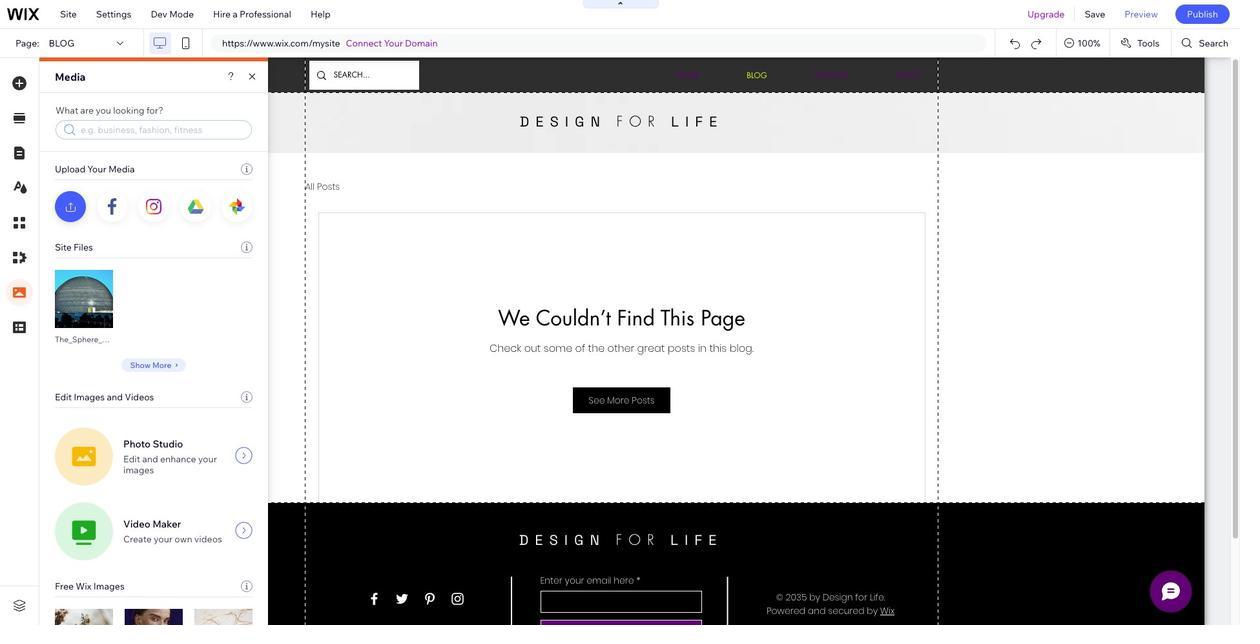 Task type: vqa. For each thing, say whether or not it's contained in the screenshot.
Edit
yes



Task type: describe. For each thing, give the bounding box(es) containing it.
site for site
[[60, 8, 77, 20]]

0 vertical spatial media
[[55, 70, 86, 83]]

preview
[[1125, 8, 1158, 20]]

professional
[[240, 8, 291, 20]]

publish
[[1187, 8, 1218, 20]]

1 vertical spatial your
[[87, 163, 106, 175]]

site files
[[55, 242, 93, 253]]

are
[[80, 105, 94, 116]]

1 vertical spatial images
[[93, 581, 125, 592]]

edit images and videos
[[55, 391, 154, 403]]

tools
[[1137, 37, 1160, 49]]

100% button
[[1057, 29, 1110, 57]]

0 horizontal spatial and
[[107, 391, 123, 403]]

photo studio edit and enhance your images
[[123, 438, 217, 476]]

tools button
[[1110, 29, 1171, 57]]

free
[[55, 581, 74, 592]]

you
[[96, 105, 111, 116]]

https://www.wix.com/mysite connect your domain
[[222, 37, 438, 49]]

preview button
[[1115, 0, 1168, 28]]

for?
[[146, 105, 163, 116]]

what are you looking for?
[[56, 105, 163, 116]]

publish button
[[1175, 5, 1230, 24]]

hire a professional
[[213, 8, 291, 20]]

studio
[[153, 438, 183, 450]]

domain
[[405, 37, 438, 49]]

wix
[[76, 581, 91, 592]]

e.g. business, fashion, fitness field
[[79, 123, 237, 136]]

create
[[123, 533, 152, 545]]

mode
[[169, 8, 194, 20]]

more
[[152, 360, 171, 370]]



Task type: locate. For each thing, give the bounding box(es) containing it.
upload your media
[[55, 163, 135, 175]]

maker
[[153, 518, 181, 530]]

dev mode
[[151, 8, 194, 20]]

enhance
[[160, 453, 196, 465]]

1 vertical spatial edit
[[123, 453, 140, 465]]

hire
[[213, 8, 231, 20]]

0 vertical spatial your
[[384, 37, 403, 49]]

1 horizontal spatial edit
[[123, 453, 140, 465]]

0 horizontal spatial edit
[[55, 391, 72, 403]]

show
[[130, 360, 151, 370]]

images right wix
[[93, 581, 125, 592]]

files
[[74, 242, 93, 253]]

videos
[[194, 533, 222, 545]]

photo
[[123, 438, 151, 450]]

0 vertical spatial your
[[198, 453, 217, 465]]

1 vertical spatial and
[[142, 453, 158, 465]]

video
[[123, 518, 150, 530]]

a
[[233, 8, 238, 20]]

site up blog
[[60, 8, 77, 20]]

100%
[[1077, 37, 1100, 49]]

free wix images
[[55, 581, 125, 592]]

dev
[[151, 8, 167, 20]]

video maker create your own videos
[[123, 518, 222, 545]]

1 horizontal spatial and
[[142, 453, 158, 465]]

1 horizontal spatial your
[[384, 37, 403, 49]]

site
[[60, 8, 77, 20], [55, 242, 72, 253]]

and down photo
[[142, 453, 158, 465]]

own
[[175, 533, 192, 545]]

media up what
[[55, 70, 86, 83]]

0 horizontal spatial your
[[87, 163, 106, 175]]

site for site files
[[55, 242, 72, 253]]

images
[[74, 391, 105, 403], [93, 581, 125, 592]]

0 horizontal spatial your
[[154, 533, 173, 545]]

media right upload
[[108, 163, 135, 175]]

and left videos on the bottom left of page
[[107, 391, 123, 403]]

videos
[[125, 391, 154, 403]]

help
[[311, 8, 331, 20]]

your right upload
[[87, 163, 106, 175]]

0 vertical spatial and
[[107, 391, 123, 403]]

your
[[198, 453, 217, 465], [154, 533, 173, 545]]

0 horizontal spatial media
[[55, 70, 86, 83]]

your right "enhance"
[[198, 453, 217, 465]]

edit inside the "photo studio edit and enhance your images"
[[123, 453, 140, 465]]

1 vertical spatial site
[[55, 242, 72, 253]]

connect
[[346, 37, 382, 49]]

looking
[[113, 105, 144, 116]]

your left domain
[[384, 37, 403, 49]]

1 horizontal spatial your
[[198, 453, 217, 465]]

1 horizontal spatial media
[[108, 163, 135, 175]]

save
[[1085, 8, 1105, 20]]

media
[[55, 70, 86, 83], [108, 163, 135, 175]]

images left videos on the bottom left of page
[[74, 391, 105, 403]]

0 vertical spatial images
[[74, 391, 105, 403]]

0 vertical spatial edit
[[55, 391, 72, 403]]

0 vertical spatial site
[[60, 8, 77, 20]]

site left files
[[55, 242, 72, 253]]

show more
[[130, 360, 171, 370]]

edit
[[55, 391, 72, 403], [123, 453, 140, 465]]

and
[[107, 391, 123, 403], [142, 453, 158, 465]]

your inside video maker create your own videos
[[154, 533, 173, 545]]

search
[[1199, 37, 1228, 49]]

your
[[384, 37, 403, 49], [87, 163, 106, 175]]

https://www.wix.com/mysite
[[222, 37, 340, 49]]

1 vertical spatial media
[[108, 163, 135, 175]]

and inside the "photo studio edit and enhance your images"
[[142, 453, 158, 465]]

what
[[56, 105, 78, 116]]

settings
[[96, 8, 131, 20]]

1 vertical spatial your
[[154, 533, 173, 545]]

your inside the "photo studio edit and enhance your images"
[[198, 453, 217, 465]]

upload
[[55, 163, 85, 175]]

search button
[[1172, 29, 1240, 57]]

blog
[[49, 37, 74, 49]]

images
[[123, 464, 154, 476]]

your down maker
[[154, 533, 173, 545]]

show more button
[[122, 358, 186, 372]]

upgrade
[[1028, 8, 1065, 20]]

save button
[[1075, 0, 1115, 28]]



